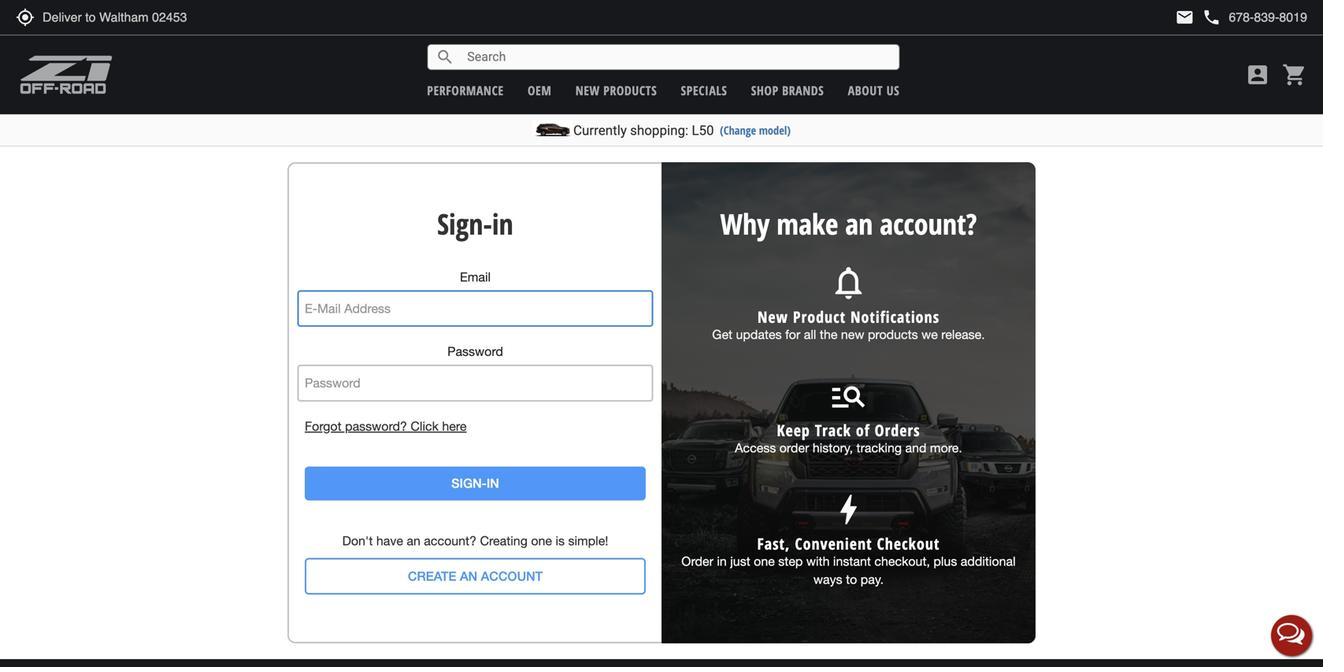 Task type: describe. For each thing, give the bounding box(es) containing it.
bolt fast, convenient checkout order in just one step with instant checkout, plus additional ways to pay.
[[681, 490, 1016, 587]]

password
[[447, 344, 503, 359]]

don't
[[342, 534, 373, 548]]

Search search field
[[455, 45, 899, 69]]

for
[[785, 327, 800, 342]]

products inside the notifications new product notifications get updates for all the new products we release.
[[868, 327, 918, 342]]

performance
[[427, 82, 504, 99]]

about us
[[848, 82, 900, 99]]

oem
[[528, 82, 552, 99]]

tracking
[[856, 441, 902, 455]]

track
[[815, 419, 851, 441]]

updates
[[736, 327, 782, 342]]

here
[[442, 419, 467, 433]]

in
[[487, 476, 499, 491]]

why make an account?
[[720, 204, 977, 243]]

currently
[[573, 122, 627, 138]]

checkout,
[[874, 554, 930, 569]]

shop
[[751, 82, 779, 99]]

create
[[408, 568, 456, 583]]

us
[[886, 82, 900, 99]]

model)
[[759, 122, 791, 138]]

0 vertical spatial in
[[492, 204, 513, 243]]

bolt
[[829, 490, 868, 529]]

0 horizontal spatial products
[[603, 82, 657, 99]]

l50
[[692, 122, 714, 138]]

0 horizontal spatial one
[[531, 534, 552, 548]]

performance link
[[427, 82, 504, 99]]

product
[[793, 306, 846, 327]]

Password password field
[[297, 365, 653, 401]]

phone
[[1202, 8, 1221, 27]]

release.
[[941, 327, 985, 342]]

shopping_cart link
[[1278, 62, 1307, 87]]

forgot
[[305, 419, 342, 433]]

plus
[[934, 554, 957, 569]]

all
[[804, 327, 816, 342]]

in inside the bolt fast, convenient checkout order in just one step with instant checkout, plus additional ways to pay.
[[717, 554, 727, 569]]

order
[[681, 554, 713, 569]]

creating
[[480, 534, 528, 548]]

click
[[411, 419, 439, 433]]

sign-in button
[[305, 467, 646, 500]]

mail link
[[1175, 8, 1194, 27]]

an for have
[[407, 534, 420, 548]]

search
[[436, 48, 455, 67]]

account_box link
[[1241, 62, 1274, 87]]

of
[[856, 419, 870, 441]]

account_box
[[1245, 62, 1270, 87]]

manage_search
[[829, 376, 868, 416]]

we
[[922, 327, 938, 342]]

new products
[[575, 82, 657, 99]]

have
[[376, 534, 403, 548]]

about
[[848, 82, 883, 99]]

forgot password? click         here
[[305, 419, 467, 433]]

(change
[[720, 122, 756, 138]]

sign-
[[451, 476, 487, 491]]

my_location
[[16, 8, 35, 27]]

get
[[712, 327, 732, 342]]

z1 motorsports logo image
[[20, 55, 113, 95]]

(change model) link
[[720, 122, 791, 138]]

create           an           account
[[408, 568, 543, 583]]

password?
[[345, 419, 407, 433]]

order
[[779, 441, 809, 455]]

E-Mail Address email field
[[297, 290, 653, 327]]

just
[[730, 554, 750, 569]]

account? for have
[[424, 534, 476, 548]]

notifications new product notifications get updates for all the new products we release.
[[712, 263, 985, 342]]

new inside the notifications new product notifications get updates for all the new products we release.
[[841, 327, 864, 342]]

more.
[[930, 441, 962, 455]]

access
[[735, 441, 776, 455]]

pay.
[[861, 572, 884, 587]]

the
[[820, 327, 837, 342]]

make
[[777, 204, 838, 243]]

specials link
[[681, 82, 727, 99]]



Task type: vqa. For each thing, say whether or not it's contained in the screenshot.
'shop brands' link
yes



Task type: locate. For each thing, give the bounding box(es) containing it.
new
[[757, 306, 788, 327]]

new right the on the right of page
[[841, 327, 864, 342]]

1 vertical spatial in
[[717, 554, 727, 569]]

one right just
[[754, 554, 775, 569]]

instant
[[833, 554, 871, 569]]

1 vertical spatial account?
[[424, 534, 476, 548]]

phone link
[[1202, 8, 1307, 27]]

notifications
[[829, 263, 868, 302]]

1 horizontal spatial products
[[868, 327, 918, 342]]

0 horizontal spatial new
[[575, 82, 600, 99]]

1 horizontal spatial new
[[841, 327, 864, 342]]

currently shopping: l50 (change model)
[[573, 122, 791, 138]]

shop brands
[[751, 82, 824, 99]]

step
[[778, 554, 803, 569]]

keep
[[777, 419, 810, 441]]

history,
[[813, 441, 853, 455]]

an
[[460, 568, 477, 583]]

products up shopping:
[[603, 82, 657, 99]]

an right have
[[407, 534, 420, 548]]

specials
[[681, 82, 727, 99]]

and
[[905, 441, 927, 455]]

products
[[603, 82, 657, 99], [868, 327, 918, 342]]

don't have an account? creating one is simple!
[[342, 534, 608, 548]]

shop brands link
[[751, 82, 824, 99]]

checkout
[[877, 533, 940, 554]]

0 vertical spatial an
[[845, 204, 873, 243]]

manage_search keep track of orders access order history, tracking and more.
[[735, 376, 962, 455]]

products left we at right
[[868, 327, 918, 342]]

new products link
[[575, 82, 657, 99]]

an right make
[[845, 204, 873, 243]]

one left "is"
[[531, 534, 552, 548]]

simple!
[[568, 534, 608, 548]]

fast,
[[757, 533, 790, 554]]

shopping:
[[630, 122, 688, 138]]

account
[[481, 568, 543, 583]]

1 vertical spatial products
[[868, 327, 918, 342]]

0 horizontal spatial an
[[407, 534, 420, 548]]

sign-in
[[437, 204, 513, 243]]

1 horizontal spatial account?
[[880, 204, 977, 243]]

account? for make
[[880, 204, 977, 243]]

1 vertical spatial one
[[754, 554, 775, 569]]

to
[[846, 572, 857, 587]]

oem link
[[528, 82, 552, 99]]

email
[[460, 270, 491, 284]]

0 horizontal spatial in
[[492, 204, 513, 243]]

one inside the bolt fast, convenient checkout order in just one step with instant checkout, plus additional ways to pay.
[[754, 554, 775, 569]]

1 vertical spatial an
[[407, 534, 420, 548]]

with
[[806, 554, 830, 569]]

mail phone
[[1175, 8, 1221, 27]]

an
[[845, 204, 873, 243], [407, 534, 420, 548]]

sign-in
[[451, 476, 499, 491]]

convenient
[[795, 533, 872, 554]]

0 vertical spatial products
[[603, 82, 657, 99]]

notifications
[[851, 306, 940, 327]]

one
[[531, 534, 552, 548], [754, 554, 775, 569]]

new up currently
[[575, 82, 600, 99]]

0 vertical spatial one
[[531, 534, 552, 548]]

0 horizontal spatial account?
[[424, 534, 476, 548]]

why
[[720, 204, 770, 243]]

0 vertical spatial account?
[[880, 204, 977, 243]]

sign-
[[437, 204, 492, 243]]

1 horizontal spatial an
[[845, 204, 873, 243]]

new
[[575, 82, 600, 99], [841, 327, 864, 342]]

1 horizontal spatial in
[[717, 554, 727, 569]]

ways
[[813, 572, 842, 587]]

is
[[556, 534, 565, 548]]

orders
[[875, 419, 920, 441]]

0 vertical spatial new
[[575, 82, 600, 99]]

1 horizontal spatial one
[[754, 554, 775, 569]]

create           an           account button
[[305, 558, 646, 595]]

brands
[[782, 82, 824, 99]]

about us link
[[848, 82, 900, 99]]

1 vertical spatial new
[[841, 327, 864, 342]]

additional
[[961, 554, 1016, 569]]

mail
[[1175, 8, 1194, 27]]

shopping_cart
[[1282, 62, 1307, 87]]

an for make
[[845, 204, 873, 243]]

forgot password? click         here link
[[305, 417, 646, 435]]



